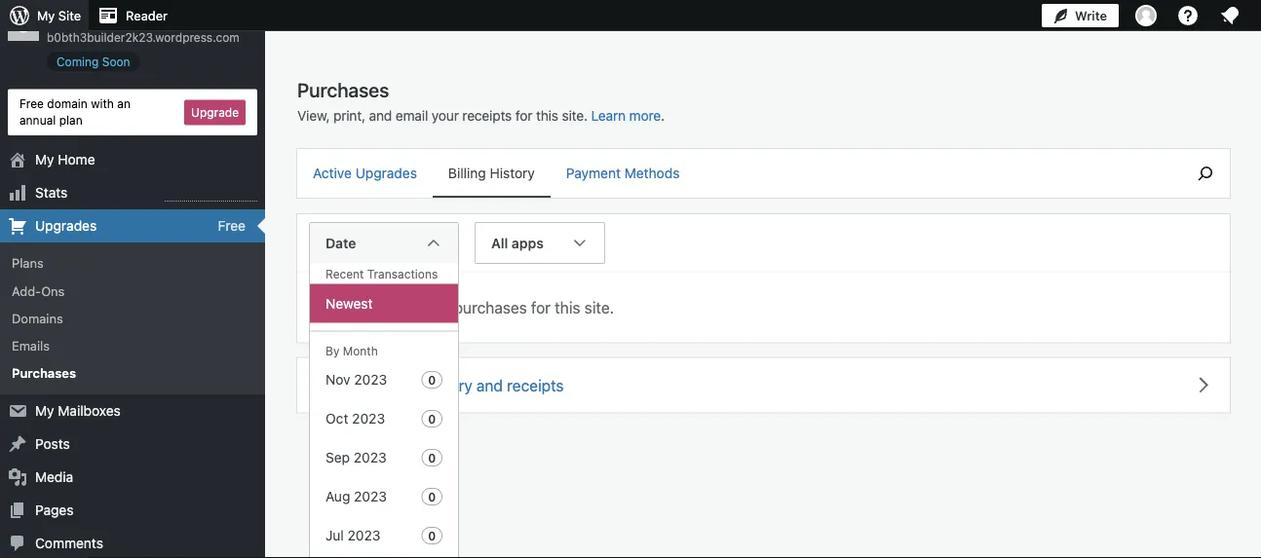 Task type: describe. For each thing, give the bounding box(es) containing it.
learn more
[[591, 108, 661, 124]]

media link
[[0, 461, 265, 494]]

billing
[[379, 376, 420, 395]]

with
[[91, 97, 114, 111]]

2023 for sep 2023
[[354, 450, 387, 466]]

1 vertical spatial for
[[531, 298, 551, 317]]

all apps button
[[475, 222, 605, 324]]

and inside the view all billing history and receipts link
[[477, 376, 503, 395]]

your
[[432, 108, 459, 124]]

methods
[[625, 165, 680, 181]]

purchases main content
[[297, 77, 1230, 559]]

history
[[490, 165, 535, 181]]

menu inside purchases main content
[[297, 149, 1172, 198]]

upgrades inside active upgrades link
[[356, 165, 417, 181]]

0 for aug 2023
[[428, 490, 436, 504]]

plans link
[[0, 250, 265, 277]]

this inside purchases view, print, and email your receipts for this site. learn more .
[[536, 108, 559, 124]]

my profile image
[[1136, 5, 1157, 26]]

all
[[359, 376, 375, 395]]

you have made no purchases for this site.
[[321, 298, 614, 317]]

site title b0bth3builder2k23.wordpress.com
[[47, 10, 240, 44]]

.
[[661, 108, 665, 124]]

billing
[[448, 165, 486, 181]]

jul 2023
[[326, 528, 381, 544]]

payment methods link
[[551, 149, 696, 196]]

email
[[396, 108, 428, 124]]

media
[[35, 470, 73, 486]]

view,
[[297, 108, 330, 124]]

my home
[[35, 152, 95, 168]]

and inside purchases view, print, and email your receipts for this site. learn more .
[[369, 108, 392, 124]]

view all billing history and receipts
[[321, 376, 564, 395]]

my site link
[[0, 0, 89, 31]]

1 vertical spatial receipts
[[507, 376, 564, 395]]

1 vertical spatial site.
[[585, 298, 614, 317]]

have
[[351, 298, 385, 317]]

recent
[[326, 268, 364, 281]]

free for free domain with an annual plan
[[20, 97, 44, 111]]

billing history link
[[433, 149, 551, 196]]

payment methods
[[566, 165, 680, 181]]

pages link
[[0, 494, 265, 528]]

active
[[313, 165, 352, 181]]

nov 2023
[[326, 372, 387, 388]]

my home link
[[0, 143, 265, 177]]

my for my site
[[37, 8, 55, 23]]

apps
[[512, 235, 544, 251]]

recent transactions
[[326, 268, 438, 281]]

add-ons
[[12, 284, 65, 298]]

write
[[1075, 8, 1108, 23]]

posts
[[35, 436, 70, 452]]

you
[[321, 298, 347, 317]]

2023 for oct 2023
[[352, 411, 385, 427]]

active upgrades
[[313, 165, 417, 181]]

made
[[389, 298, 428, 317]]

comments
[[35, 536, 103, 552]]

annual plan
[[20, 113, 83, 127]]

oct
[[326, 411, 348, 427]]

add-
[[12, 284, 41, 298]]

my for my mailboxes
[[35, 403, 54, 419]]

highest hourly views 0 image
[[165, 189, 257, 202]]

coming soon
[[57, 55, 130, 68]]

sep 2023
[[326, 450, 387, 466]]

soon
[[102, 55, 130, 68]]

domain
[[47, 97, 88, 111]]

oct 2023
[[326, 411, 385, 427]]

print,
[[333, 108, 366, 124]]

b0bth3builder2k23.wordpress.com
[[47, 30, 240, 44]]

pages
[[35, 503, 74, 519]]

newest link
[[310, 284, 458, 323]]

add-ons link
[[0, 277, 265, 305]]

1 vertical spatial upgrades
[[35, 218, 97, 234]]

help image
[[1177, 4, 1200, 27]]

my mailboxes link
[[0, 395, 265, 428]]

my mailboxes
[[35, 403, 121, 419]]

all apps
[[491, 235, 544, 251]]

billing history
[[448, 165, 535, 181]]

open search image
[[1182, 162, 1230, 185]]

date
[[326, 235, 356, 251]]

none search field inside purchases main content
[[1182, 149, 1230, 198]]

write link
[[1042, 0, 1119, 31]]

purchases for purchases
[[12, 366, 76, 381]]

for inside purchases view, print, and email your receipts for this site. learn more .
[[516, 108, 533, 124]]

nov
[[326, 372, 351, 388]]

purchases link
[[0, 360, 265, 387]]

domains
[[12, 311, 63, 326]]

jul
[[326, 528, 344, 544]]

transactions
[[367, 268, 438, 281]]

manage your notifications image
[[1219, 4, 1242, 27]]



Task type: locate. For each thing, give the bounding box(es) containing it.
site. inside purchases view, print, and email your receipts for this site. learn more .
[[562, 108, 588, 124]]

upgrades right active
[[356, 165, 417, 181]]

menu containing active upgrades
[[297, 149, 1172, 198]]

free for free
[[218, 218, 246, 234]]

site left title
[[47, 10, 71, 26]]

comments link
[[0, 528, 265, 559]]

domains link
[[0, 305, 265, 332]]

view
[[321, 376, 355, 395]]

site up coming
[[58, 8, 81, 23]]

purchases
[[454, 298, 527, 317]]

all
[[491, 235, 508, 251]]

0 vertical spatial site.
[[562, 108, 588, 124]]

this right "purchases" on the left
[[555, 298, 581, 317]]

1 vertical spatial this
[[555, 298, 581, 317]]

purchases for purchases view, print, and email your receipts for this site. learn more .
[[297, 78, 389, 101]]

upgrades
[[356, 165, 417, 181], [35, 218, 97, 234]]

0 vertical spatial and
[[369, 108, 392, 124]]

2023 down month
[[354, 372, 387, 388]]

aug 2023
[[326, 489, 387, 505]]

2023
[[354, 372, 387, 388], [352, 411, 385, 427], [354, 450, 387, 466], [354, 489, 387, 505], [348, 528, 381, 544]]

purchases view, print, and email your receipts for this site. learn more .
[[297, 78, 665, 124]]

1 horizontal spatial free
[[218, 218, 246, 234]]

5 0 from the top
[[428, 529, 436, 543]]

1 vertical spatial free
[[218, 218, 246, 234]]

an
[[117, 97, 131, 111]]

free
[[20, 97, 44, 111], [218, 218, 246, 234]]

this left learn more
[[536, 108, 559, 124]]

1 horizontal spatial purchases
[[297, 78, 389, 101]]

2023 for aug 2023
[[354, 489, 387, 505]]

purchases inside "link"
[[12, 366, 76, 381]]

upgrades down the 'stats'
[[35, 218, 97, 234]]

2 0 from the top
[[428, 412, 436, 426]]

receipts right history on the left bottom of page
[[507, 376, 564, 395]]

1 vertical spatial and
[[477, 376, 503, 395]]

2023 right oct
[[352, 411, 385, 427]]

2023 right aug
[[354, 489, 387, 505]]

receipts inside purchases view, print, and email your receipts for this site. learn more .
[[463, 108, 512, 124]]

1 horizontal spatial upgrades
[[356, 165, 417, 181]]

0
[[428, 373, 436, 387], [428, 412, 436, 426], [428, 451, 436, 465], [428, 490, 436, 504], [428, 529, 436, 543]]

for
[[516, 108, 533, 124], [531, 298, 551, 317]]

free domain with an annual plan
[[20, 97, 131, 127]]

2023 right sep on the left bottom of page
[[354, 450, 387, 466]]

1 0 from the top
[[428, 373, 436, 387]]

sep
[[326, 450, 350, 466]]

plans
[[12, 256, 44, 271]]

0 horizontal spatial free
[[20, 97, 44, 111]]

for right "purchases" on the left
[[531, 298, 551, 317]]

0 horizontal spatial and
[[369, 108, 392, 124]]

upgrade
[[191, 106, 239, 119]]

1 vertical spatial purchases
[[12, 366, 76, 381]]

site inside site title b0bth3builder2k23.wordpress.com
[[47, 10, 71, 26]]

0 for jul 2023
[[428, 529, 436, 543]]

0 vertical spatial upgrades
[[356, 165, 417, 181]]

month
[[343, 344, 378, 358]]

and right history on the left bottom of page
[[477, 376, 503, 395]]

purchases
[[297, 78, 389, 101], [12, 366, 76, 381]]

emails
[[12, 339, 50, 353]]

history
[[424, 376, 473, 395]]

by
[[326, 344, 340, 358]]

2023 right jul at the left bottom
[[348, 528, 381, 544]]

2023 for nov 2023
[[354, 372, 387, 388]]

3 0 from the top
[[428, 451, 436, 465]]

1 vertical spatial my
[[35, 152, 54, 168]]

0 vertical spatial for
[[516, 108, 533, 124]]

payment
[[566, 165, 621, 181]]

reader
[[126, 8, 168, 23]]

site
[[58, 8, 81, 23], [47, 10, 71, 26]]

stats link
[[0, 177, 265, 210]]

0 for sep 2023
[[428, 451, 436, 465]]

upgrade button
[[184, 100, 246, 125]]

0 vertical spatial receipts
[[463, 108, 512, 124]]

mailboxes
[[58, 403, 121, 419]]

0 vertical spatial free
[[20, 97, 44, 111]]

0 vertical spatial my
[[37, 8, 55, 23]]

coming
[[57, 55, 99, 68]]

stats
[[35, 185, 68, 201]]

ons
[[41, 284, 65, 298]]

1 horizontal spatial and
[[477, 376, 503, 395]]

no
[[432, 298, 450, 317]]

reader link
[[89, 0, 175, 31]]

purchases up print,
[[297, 78, 389, 101]]

2023 for jul 2023
[[348, 528, 381, 544]]

my up posts
[[35, 403, 54, 419]]

free up annual plan
[[20, 97, 44, 111]]

None search field
[[1182, 149, 1230, 198]]

my site
[[37, 8, 81, 23]]

free down highest hourly views 0 image
[[218, 218, 246, 234]]

home
[[58, 152, 95, 168]]

0 vertical spatial purchases
[[297, 78, 389, 101]]

my left title
[[37, 8, 55, 23]]

4 0 from the top
[[428, 490, 436, 504]]

title
[[75, 10, 102, 26]]

newest
[[326, 295, 373, 312]]

0 for nov 2023
[[428, 373, 436, 387]]

and right print,
[[369, 108, 392, 124]]

for up history
[[516, 108, 533, 124]]

view all billing history and receipts link
[[297, 358, 1230, 413]]

0 horizontal spatial upgrades
[[35, 218, 97, 234]]

this
[[536, 108, 559, 124], [555, 298, 581, 317]]

by month
[[326, 344, 378, 358]]

learn more link
[[591, 108, 661, 124]]

2 vertical spatial my
[[35, 403, 54, 419]]

receipts right your
[[463, 108, 512, 124]]

date list box
[[309, 263, 459, 559]]

purchases down emails
[[12, 366, 76, 381]]

purchases inside purchases view, print, and email your receipts for this site. learn more .
[[297, 78, 389, 101]]

emails link
[[0, 332, 265, 360]]

site.
[[562, 108, 588, 124], [585, 298, 614, 317]]

aug
[[326, 489, 350, 505]]

my for my home
[[35, 152, 54, 168]]

my left home
[[35, 152, 54, 168]]

0 vertical spatial this
[[536, 108, 559, 124]]

active upgrades link
[[297, 149, 433, 196]]

free inside free domain with an annual plan
[[20, 97, 44, 111]]

and
[[369, 108, 392, 124], [477, 376, 503, 395]]

posts link
[[0, 428, 265, 461]]

receipts
[[463, 108, 512, 124], [507, 376, 564, 395]]

0 horizontal spatial purchases
[[12, 366, 76, 381]]

menu
[[297, 149, 1172, 198]]

my
[[37, 8, 55, 23], [35, 152, 54, 168], [35, 403, 54, 419]]

0 for oct 2023
[[428, 412, 436, 426]]



Task type: vqa. For each thing, say whether or not it's contained in the screenshot.
the Posts "link"
yes



